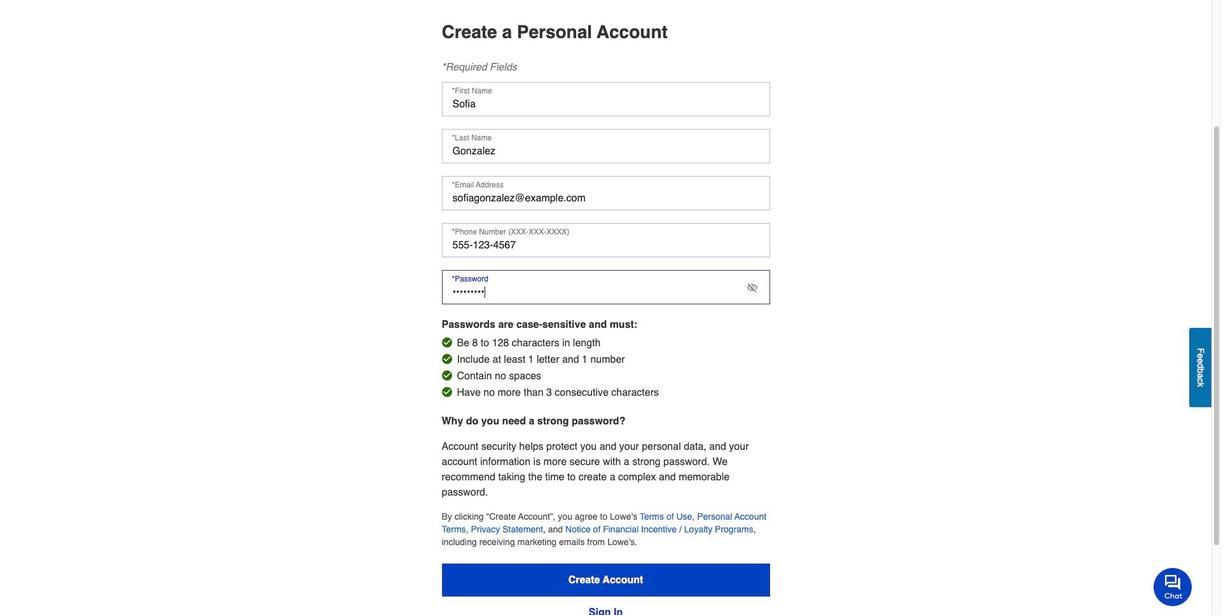 Task type: describe. For each thing, give the bounding box(es) containing it.
Mobile Phone text field
[[442, 224, 770, 258]]

password password field
[[442, 271, 770, 305]]



Task type: locate. For each thing, give the bounding box(es) containing it.
show password image
[[747, 283, 757, 294]]

Enter Last Name text field
[[442, 129, 770, 164]]

chat invite button image
[[1154, 568, 1193, 607]]

Email text field
[[442, 176, 770, 211]]

Enter First Name text field
[[442, 82, 770, 117]]



Task type: vqa. For each thing, say whether or not it's contained in the screenshot.
Chat Invite Button image
yes



